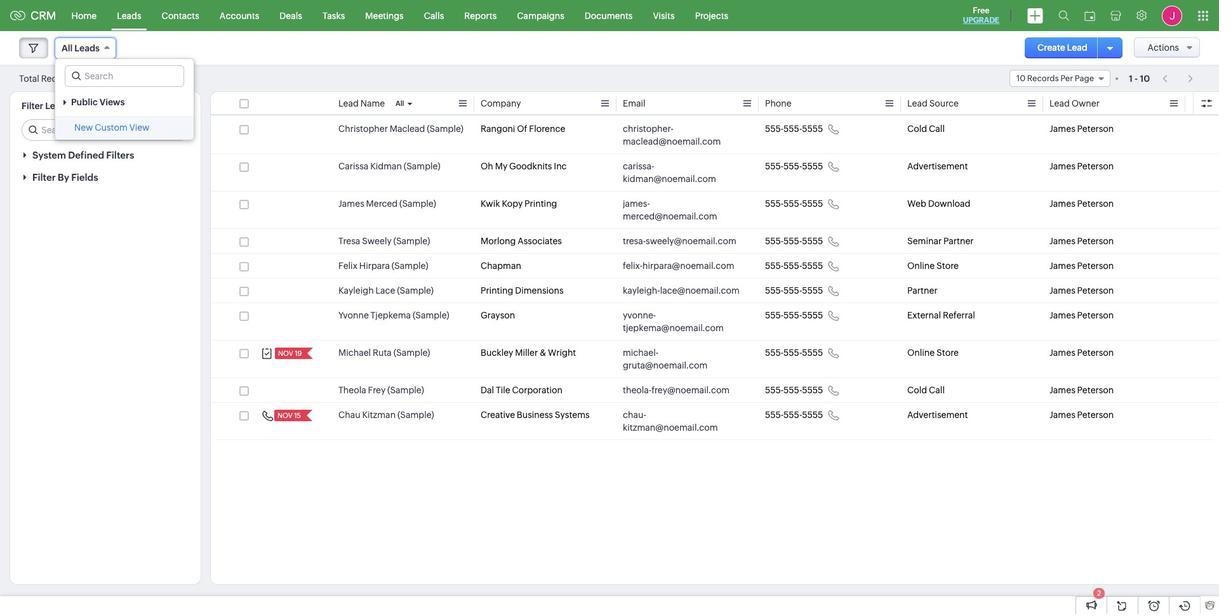 Task type: vqa. For each thing, say whether or not it's contained in the screenshot.
19
yes



Task type: locate. For each thing, give the bounding box(es) containing it.
0 vertical spatial cold
[[907, 124, 927, 134]]

9 5555 from the top
[[802, 385, 823, 396]]

lead left the source
[[907, 98, 928, 109]]

0 vertical spatial cold call
[[907, 124, 945, 134]]

10 james peterson from the top
[[1050, 410, 1114, 420]]

online store for michael- gruta@noemail.com
[[907, 348, 959, 358]]

0 vertical spatial call
[[929, 124, 945, 134]]

1 vertical spatial cold
[[907, 385, 927, 396]]

7 5555 from the top
[[802, 310, 823, 321]]

2 cold from the top
[[907, 385, 927, 396]]

nov left 15
[[277, 412, 293, 420]]

3 555-555-5555 from the top
[[765, 199, 823, 209]]

james
[[1050, 124, 1075, 134], [1050, 161, 1075, 171], [338, 199, 364, 209], [1050, 199, 1075, 209], [1050, 236, 1075, 246], [1050, 261, 1075, 271], [1050, 286, 1075, 296], [1050, 310, 1075, 321], [1050, 348, 1075, 358], [1050, 385, 1075, 396], [1050, 410, 1075, 420]]

7 james peterson from the top
[[1050, 310, 1114, 321]]

filter down the total
[[22, 101, 43, 111]]

james peterson for yvonne- tjepkema@noemail.com
[[1050, 310, 1114, 321]]

10 peterson from the top
[[1077, 410, 1114, 420]]

peterson for tresa-sweely@noemail.com
[[1077, 236, 1114, 246]]

2 vertical spatial leads
[[45, 101, 70, 111]]

1 horizontal spatial 10
[[1140, 73, 1150, 83]]

peterson for chau- kitzman@noemail.com
[[1077, 410, 1114, 420]]

records for 10
[[1027, 74, 1059, 83]]

all up total records
[[62, 43, 73, 53]]

4 555-555-5555 from the top
[[765, 236, 823, 246]]

10 555-555-5555 from the top
[[765, 410, 823, 420]]

maclead
[[390, 124, 425, 134]]

peterson for michael- gruta@noemail.com
[[1077, 348, 1114, 358]]

10 left per
[[1017, 74, 1026, 83]]

online store for felix-hirpara@noemail.com
[[907, 261, 959, 271]]

fields
[[71, 172, 98, 183]]

filter by fields button
[[10, 166, 201, 189]]

printing dimensions
[[481, 286, 564, 296]]

2 5555 from the top
[[802, 161, 823, 171]]

7 peterson from the top
[[1077, 310, 1114, 321]]

5 5555 from the top
[[802, 261, 823, 271]]

partner right seminar
[[943, 236, 974, 246]]

555-555-5555 for chau- kitzman@noemail.com
[[765, 410, 823, 420]]

leads left by
[[45, 101, 70, 111]]

james- merced@noemail.com link
[[623, 197, 740, 223]]

online for michael- gruta@noemail.com
[[907, 348, 935, 358]]

new custom view
[[74, 123, 149, 133]]

10 Records Per Page field
[[1010, 70, 1110, 87]]

4 james peterson from the top
[[1050, 236, 1114, 246]]

nov left 19
[[278, 350, 293, 357]]

9 james peterson from the top
[[1050, 385, 1114, 396]]

0 horizontal spatial 10
[[1017, 74, 1026, 83]]

kwik
[[481, 199, 500, 209]]

(sample) right merced at the left top of page
[[399, 199, 436, 209]]

create menu element
[[1020, 0, 1051, 31]]

james for james- merced@noemail.com
[[1050, 199, 1075, 209]]

crm link
[[10, 9, 56, 22]]

2 call from the top
[[929, 385, 945, 396]]

free
[[973, 6, 990, 15]]

1 online store from the top
[[907, 261, 959, 271]]

(sample) for christopher maclead (sample)
[[427, 124, 463, 134]]

(sample) right kitzman
[[397, 410, 434, 420]]

james for kayleigh-lace@noemail.com
[[1050, 286, 1075, 296]]

buckley miller & wright
[[481, 348, 576, 358]]

5555 for chau- kitzman@noemail.com
[[802, 410, 823, 420]]

james peterson for theola-frey@noemail.com
[[1050, 385, 1114, 396]]

by
[[58, 172, 69, 183]]

home link
[[61, 0, 107, 31]]

1 vertical spatial call
[[929, 385, 945, 396]]

(sample) right lace
[[397, 286, 434, 296]]

555-555-5555 for james- merced@noemail.com
[[765, 199, 823, 209]]

store down seminar partner
[[937, 261, 959, 271]]

0 vertical spatial online store
[[907, 261, 959, 271]]

chau- kitzman@noemail.com
[[623, 410, 718, 433]]

james-
[[623, 199, 650, 209]]

1 online from the top
[[907, 261, 935, 271]]

0 vertical spatial printing
[[525, 199, 557, 209]]

christopher- maclead@noemail.com
[[623, 124, 721, 147]]

web
[[907, 199, 926, 209]]

leads up the loading icon
[[75, 43, 100, 53]]

lead right create
[[1067, 43, 1087, 53]]

(sample) right tjepkema
[[413, 310, 449, 321]]

lead down 10 records per page field
[[1050, 98, 1070, 109]]

(sample) right "frey"
[[387, 385, 424, 396]]

5555 for yvonne- tjepkema@noemail.com
[[802, 310, 823, 321]]

2 cold call from the top
[[907, 385, 945, 396]]

all up christopher maclead (sample)
[[396, 100, 404, 107]]

9 555-555-5555 from the top
[[765, 385, 823, 396]]

call
[[929, 124, 945, 134], [929, 385, 945, 396]]

wright
[[548, 348, 576, 358]]

1 555-555-5555 from the top
[[765, 124, 823, 134]]

1 advertisement from the top
[[907, 161, 968, 171]]

(sample) inside 'link'
[[397, 410, 434, 420]]

3 james peterson from the top
[[1050, 199, 1114, 209]]

online down seminar
[[907, 261, 935, 271]]

1 vertical spatial store
[[937, 348, 959, 358]]

records left per
[[1027, 74, 1059, 83]]

0 vertical spatial filter
[[22, 101, 43, 111]]

6 5555 from the top
[[802, 286, 823, 296]]

lead for lead name
[[338, 98, 359, 109]]

3 peterson from the top
[[1077, 199, 1114, 209]]

theola-frey@noemail.com link
[[623, 384, 730, 397]]

merced
[[366, 199, 398, 209]]

kayleigh
[[338, 286, 374, 296]]

1 horizontal spatial all
[[396, 100, 404, 107]]

2 555-555-5555 from the top
[[765, 161, 823, 171]]

cold call for christopher- maclead@noemail.com
[[907, 124, 945, 134]]

6 peterson from the top
[[1077, 286, 1114, 296]]

projects link
[[685, 0, 739, 31]]

ruta
[[373, 348, 392, 358]]

1 peterson from the top
[[1077, 124, 1114, 134]]

0 horizontal spatial records
[[41, 73, 75, 83]]

store down external referral
[[937, 348, 959, 358]]

555-555-5555
[[765, 124, 823, 134], [765, 161, 823, 171], [765, 199, 823, 209], [765, 236, 823, 246], [765, 261, 823, 271], [765, 286, 823, 296], [765, 310, 823, 321], [765, 348, 823, 358], [765, 385, 823, 396], [765, 410, 823, 420]]

corporation
[[512, 385, 562, 396]]

4 5555 from the top
[[802, 236, 823, 246]]

cold
[[907, 124, 927, 134], [907, 385, 927, 396]]

0 vertical spatial advertisement
[[907, 161, 968, 171]]

lead for lead owner
[[1050, 98, 1070, 109]]

oh
[[481, 161, 493, 171]]

5555 for felix-hirpara@noemail.com
[[802, 261, 823, 271]]

online store down seminar partner
[[907, 261, 959, 271]]

8 james peterson from the top
[[1050, 348, 1114, 358]]

peterson for christopher- maclead@noemail.com
[[1077, 124, 1114, 134]]

carissa
[[338, 161, 368, 171]]

printing right the kopy
[[525, 199, 557, 209]]

1 vertical spatial filter
[[32, 172, 56, 183]]

deals
[[280, 10, 302, 21]]

james peterson for michael- gruta@noemail.com
[[1050, 348, 1114, 358]]

nov for michael
[[278, 350, 293, 357]]

records left the loading icon
[[41, 73, 75, 83]]

1 call from the top
[[929, 124, 945, 134]]

calls link
[[414, 0, 454, 31]]

1 vertical spatial nov
[[277, 412, 293, 420]]

1 vertical spatial all
[[396, 100, 404, 107]]

visits link
[[643, 0, 685, 31]]

nov for chau
[[277, 412, 293, 420]]

1 james peterson from the top
[[1050, 124, 1114, 134]]

upgrade
[[963, 16, 999, 25]]

1 vertical spatial printing
[[481, 286, 513, 296]]

6 james peterson from the top
[[1050, 286, 1114, 296]]

8 555-555-5555 from the top
[[765, 348, 823, 358]]

email
[[623, 98, 645, 109]]

navigation
[[1156, 69, 1200, 88]]

(sample) right ruta
[[393, 348, 430, 358]]

grayson
[[481, 310, 515, 321]]

felix
[[338, 261, 357, 271]]

online
[[907, 261, 935, 271], [907, 348, 935, 358]]

filter inside dropdown button
[[32, 172, 56, 183]]

4 peterson from the top
[[1077, 236, 1114, 246]]

tresa
[[338, 236, 360, 246]]

1 cold from the top
[[907, 124, 927, 134]]

10 right - in the top right of the page
[[1140, 73, 1150, 83]]

2 online store from the top
[[907, 348, 959, 358]]

lead for lead source
[[907, 98, 928, 109]]

0 horizontal spatial all
[[62, 43, 73, 53]]

advertisement for carissa- kidman@noemail.com
[[907, 161, 968, 171]]

filter leads by
[[22, 101, 83, 111]]

(sample) right kidman
[[404, 161, 440, 171]]

kitzman@noemail.com
[[623, 423, 718, 433]]

partner up external
[[907, 286, 938, 296]]

1 vertical spatial online store
[[907, 348, 959, 358]]

create
[[1037, 43, 1065, 53]]

peterson for yvonne- tjepkema@noemail.com
[[1077, 310, 1114, 321]]

555-555-5555 for yvonne- tjepkema@noemail.com
[[765, 310, 823, 321]]

christopher
[[338, 124, 388, 134]]

(sample) for chau kitzman (sample)
[[397, 410, 434, 420]]

total
[[19, 73, 39, 83]]

1
[[1129, 73, 1133, 83]]

1 vertical spatial leads
[[75, 43, 100, 53]]

total records
[[19, 73, 75, 83]]

555-
[[765, 124, 784, 134], [784, 124, 802, 134], [765, 161, 784, 171], [784, 161, 802, 171], [765, 199, 784, 209], [784, 199, 802, 209], [765, 236, 784, 246], [784, 236, 802, 246], [765, 261, 784, 271], [784, 261, 802, 271], [765, 286, 784, 296], [784, 286, 802, 296], [765, 310, 784, 321], [784, 310, 802, 321], [765, 348, 784, 358], [784, 348, 802, 358], [765, 385, 784, 396], [784, 385, 802, 396], [765, 410, 784, 420], [784, 410, 802, 420]]

james merced (sample)
[[338, 199, 436, 209]]

(sample) right maclead in the left top of the page
[[427, 124, 463, 134]]

printing up grayson
[[481, 286, 513, 296]]

(sample) up kayleigh lace (sample) link
[[392, 261, 428, 271]]

contacts
[[162, 10, 199, 21]]

555-555-5555 for carissa- kidman@noemail.com
[[765, 161, 823, 171]]

1 cold call from the top
[[907, 124, 945, 134]]

10 inside field
[[1017, 74, 1026, 83]]

0 vertical spatial store
[[937, 261, 959, 271]]

leads inside field
[[75, 43, 100, 53]]

kidman@noemail.com
[[623, 174, 716, 184]]

2 online from the top
[[907, 348, 935, 358]]

0 horizontal spatial printing
[[481, 286, 513, 296]]

1 horizontal spatial leads
[[75, 43, 100, 53]]

tresa-sweely@noemail.com link
[[623, 235, 736, 248]]

2 peterson from the top
[[1077, 161, 1114, 171]]

row group
[[211, 117, 1219, 441]]

christopher maclead (sample)
[[338, 124, 463, 134]]

cold for theola-frey@noemail.com
[[907, 385, 927, 396]]

1 5555 from the top
[[802, 124, 823, 134]]

yvonne tjepkema (sample) link
[[338, 309, 449, 322]]

referral
[[943, 310, 975, 321]]

leads
[[117, 10, 141, 21], [75, 43, 100, 53], [45, 101, 70, 111]]

phone
[[765, 98, 792, 109]]

filter left by
[[32, 172, 56, 183]]

5555 for carissa- kidman@noemail.com
[[802, 161, 823, 171]]

inc
[[554, 161, 567, 171]]

1 horizontal spatial partner
[[943, 236, 974, 246]]

kayleigh-lace@noemail.com link
[[623, 284, 740, 297]]

all inside field
[[62, 43, 73, 53]]

10 records per page
[[1017, 74, 1094, 83]]

online down external
[[907, 348, 935, 358]]

8 peterson from the top
[[1077, 348, 1114, 358]]

all
[[62, 43, 73, 53], [396, 100, 404, 107]]

kayleigh-
[[623, 286, 660, 296]]

2 store from the top
[[937, 348, 959, 358]]

james for tresa-sweely@noemail.com
[[1050, 236, 1075, 246]]

lead left name
[[338, 98, 359, 109]]

theola-
[[623, 385, 652, 396]]

public views button
[[55, 91, 194, 113]]

chapman
[[481, 261, 521, 271]]

3 5555 from the top
[[802, 199, 823, 209]]

0 vertical spatial nov
[[278, 350, 293, 357]]

2 horizontal spatial leads
[[117, 10, 141, 21]]

leads right home link
[[117, 10, 141, 21]]

sweely@noemail.com
[[646, 236, 736, 246]]

carissa- kidman@noemail.com
[[623, 161, 716, 184]]

per
[[1060, 74, 1073, 83]]

peterson for felix-hirpara@noemail.com
[[1077, 261, 1114, 271]]

james peterson for tresa-sweely@noemail.com
[[1050, 236, 1114, 246]]

1 horizontal spatial records
[[1027, 74, 1059, 83]]

(sample) for kayleigh lace (sample)
[[397, 286, 434, 296]]

8 5555 from the top
[[802, 348, 823, 358]]

1 vertical spatial cold call
[[907, 385, 945, 396]]

dal tile corporation
[[481, 385, 562, 396]]

0 vertical spatial online
[[907, 261, 935, 271]]

1 vertical spatial partner
[[907, 286, 938, 296]]

5 555-555-5555 from the top
[[765, 261, 823, 271]]

9 peterson from the top
[[1077, 385, 1114, 396]]

7 555-555-5555 from the top
[[765, 310, 823, 321]]

online store down external referral
[[907, 348, 959, 358]]

chau kitzman (sample)
[[338, 410, 434, 420]]

crm
[[30, 9, 56, 22]]

5 peterson from the top
[[1077, 261, 1114, 271]]

All Leads field
[[55, 37, 116, 59]]

1 vertical spatial advertisement
[[907, 410, 968, 420]]

external
[[907, 310, 941, 321]]

0 vertical spatial all
[[62, 43, 73, 53]]

(sample) for theola frey (sample)
[[387, 385, 424, 396]]

0 horizontal spatial leads
[[45, 101, 70, 111]]

Search text field
[[65, 66, 183, 86]]

actions
[[1148, 43, 1179, 53]]

printing
[[525, 199, 557, 209], [481, 286, 513, 296]]

(sample) right sweely
[[393, 236, 430, 246]]

lead owner
[[1050, 98, 1100, 109]]

10 5555 from the top
[[802, 410, 823, 420]]

james for yvonne- tjepkema@noemail.com
[[1050, 310, 1075, 321]]

filter
[[22, 101, 43, 111], [32, 172, 56, 183]]

felix hirpara (sample) link
[[338, 260, 428, 272]]

search image
[[1058, 10, 1069, 21]]

michael- gruta@noemail.com
[[623, 348, 707, 371]]

2 advertisement from the top
[[907, 410, 968, 420]]

leads for all leads
[[75, 43, 100, 53]]

6 555-555-5555 from the top
[[765, 286, 823, 296]]

0 vertical spatial leads
[[117, 10, 141, 21]]

james for chau- kitzman@noemail.com
[[1050, 410, 1075, 420]]

all for all leads
[[62, 43, 73, 53]]

lead
[[1067, 43, 1087, 53], [338, 98, 359, 109], [907, 98, 928, 109], [1050, 98, 1070, 109]]

2 james peterson from the top
[[1050, 161, 1114, 171]]

1 horizontal spatial printing
[[525, 199, 557, 209]]

james peterson for carissa- kidman@noemail.com
[[1050, 161, 1114, 171]]

0 vertical spatial partner
[[943, 236, 974, 246]]

1 vertical spatial online
[[907, 348, 935, 358]]

lead source
[[907, 98, 959, 109]]

5 james peterson from the top
[[1050, 261, 1114, 271]]

1 store from the top
[[937, 261, 959, 271]]

records inside 10 records per page field
[[1027, 74, 1059, 83]]



Task type: describe. For each thing, give the bounding box(es) containing it.
filters
[[106, 150, 134, 161]]

james peterson for felix-hirpara@noemail.com
[[1050, 261, 1114, 271]]

defined
[[68, 150, 104, 161]]

systems
[[555, 410, 590, 420]]

store for michael- gruta@noemail.com
[[937, 348, 959, 358]]

theola frey (sample)
[[338, 385, 424, 396]]

meetings
[[365, 10, 404, 21]]

christopher-
[[623, 124, 674, 134]]

filter for filter by fields
[[32, 172, 56, 183]]

reports link
[[454, 0, 507, 31]]

james peterson for chau- kitzman@noemail.com
[[1050, 410, 1114, 420]]

public views
[[71, 97, 125, 107]]

filter for filter leads by
[[22, 101, 43, 111]]

james for christopher- maclead@noemail.com
[[1050, 124, 1075, 134]]

loading image
[[77, 77, 83, 82]]

chau-
[[623, 410, 646, 420]]

calendar image
[[1084, 10, 1095, 21]]

felix hirpara (sample)
[[338, 261, 428, 271]]

filter by fields
[[32, 172, 98, 183]]

tresa sweely (sample) link
[[338, 235, 430, 248]]

theola-frey@noemail.com
[[623, 385, 730, 396]]

james peterson for christopher- maclead@noemail.com
[[1050, 124, 1114, 134]]

peterson for theola-frey@noemail.com
[[1077, 385, 1114, 396]]

system
[[32, 150, 66, 161]]

online for felix-hirpara@noemail.com
[[907, 261, 935, 271]]

system defined filters
[[32, 150, 134, 161]]

projects
[[695, 10, 728, 21]]

james for theola-frey@noemail.com
[[1050, 385, 1075, 396]]

(sample) for tresa sweely (sample)
[[393, 236, 430, 246]]

555-555-5555 for michael- gruta@noemail.com
[[765, 348, 823, 358]]

yvonne- tjepkema@noemail.com
[[623, 310, 724, 333]]

creative business systems
[[481, 410, 590, 420]]

james peterson for james- merced@noemail.com
[[1050, 199, 1114, 209]]

555-555-5555 for felix-hirpara@noemail.com
[[765, 261, 823, 271]]

advertisement for chau- kitzman@noemail.com
[[907, 410, 968, 420]]

creative
[[481, 410, 515, 420]]

5555 for kayleigh-lace@noemail.com
[[802, 286, 823, 296]]

5555 for michael- gruta@noemail.com
[[802, 348, 823, 358]]

james peterson for kayleigh-lace@noemail.com
[[1050, 286, 1114, 296]]

page
[[1075, 74, 1094, 83]]

1 - 10
[[1129, 73, 1150, 83]]

custom
[[95, 123, 128, 133]]

chau kitzman (sample) link
[[338, 409, 434, 422]]

Search text field
[[22, 120, 190, 140]]

rangoni of florence
[[481, 124, 565, 134]]

(sample) for michael ruta (sample)
[[393, 348, 430, 358]]

carissa kidman (sample) link
[[338, 160, 440, 173]]

seminar partner
[[907, 236, 974, 246]]

lace
[[376, 286, 395, 296]]

search element
[[1051, 0, 1077, 31]]

theola frey (sample) link
[[338, 384, 424, 397]]

gruta@noemail.com
[[623, 361, 707, 371]]

company
[[481, 98, 521, 109]]

frey
[[368, 385, 386, 396]]

kayleigh lace (sample)
[[338, 286, 434, 296]]

peterson for kayleigh-lace@noemail.com
[[1077, 286, 1114, 296]]

5555 for christopher- maclead@noemail.com
[[802, 124, 823, 134]]

cold for christopher- maclead@noemail.com
[[907, 124, 927, 134]]

row group containing christopher maclead (sample)
[[211, 117, 1219, 441]]

profile image
[[1162, 5, 1182, 26]]

cold call for theola-frey@noemail.com
[[907, 385, 945, 396]]

james for michael- gruta@noemail.com
[[1050, 348, 1075, 358]]

-
[[1135, 73, 1138, 83]]

kwik kopy printing
[[481, 199, 557, 209]]

leads for filter leads by
[[45, 101, 70, 111]]

dimensions
[[515, 286, 564, 296]]

business
[[517, 410, 553, 420]]

(sample) for yvonne tjepkema (sample)
[[413, 310, 449, 321]]

store for felix-hirpara@noemail.com
[[937, 261, 959, 271]]

555-555-5555 for kayleigh-lace@noemail.com
[[765, 286, 823, 296]]

call for christopher- maclead@noemail.com
[[929, 124, 945, 134]]

hirpara
[[359, 261, 390, 271]]

seminar
[[907, 236, 942, 246]]

kitzman
[[362, 410, 396, 420]]

james for felix-hirpara@noemail.com
[[1050, 261, 1075, 271]]

0 horizontal spatial partner
[[907, 286, 938, 296]]

views
[[100, 97, 125, 107]]

tjepkema
[[371, 310, 411, 321]]

documents link
[[575, 0, 643, 31]]

tresa-
[[623, 236, 646, 246]]

(sample) for felix hirpara (sample)
[[392, 261, 428, 271]]

new
[[74, 123, 93, 133]]

tile
[[496, 385, 510, 396]]

nov 19 link
[[275, 348, 303, 359]]

maclead@noemail.com
[[623, 137, 721, 147]]

(sample) for james merced (sample)
[[399, 199, 436, 209]]

deals link
[[269, 0, 312, 31]]

create lead button
[[1025, 37, 1100, 58]]

kopy
[[502, 199, 523, 209]]

documents
[[585, 10, 633, 21]]

free upgrade
[[963, 6, 999, 25]]

visits
[[653, 10, 675, 21]]

5555 for tresa-sweely@noemail.com
[[802, 236, 823, 246]]

name
[[360, 98, 385, 109]]

nov 19
[[278, 350, 302, 357]]

5555 for theola-frey@noemail.com
[[802, 385, 823, 396]]

(sample) for carissa kidman (sample)
[[404, 161, 440, 171]]

create lead
[[1037, 43, 1087, 53]]

accounts link
[[209, 0, 269, 31]]

source
[[929, 98, 959, 109]]

sweely
[[362, 236, 392, 246]]

james for carissa- kidman@noemail.com
[[1050, 161, 1075, 171]]

home
[[71, 10, 97, 21]]

of
[[517, 124, 527, 134]]

peterson for james- merced@noemail.com
[[1077, 199, 1114, 209]]

theola
[[338, 385, 366, 396]]

michael- gruta@noemail.com link
[[623, 347, 740, 372]]

new custom view link
[[55, 117, 194, 140]]

yvonne
[[338, 310, 369, 321]]

yvonne- tjepkema@noemail.com link
[[623, 309, 740, 335]]

carissa-
[[623, 161, 654, 171]]

call for theola-frey@noemail.com
[[929, 385, 945, 396]]

hirpara@noemail.com
[[643, 261, 734, 271]]

felix-
[[623, 261, 643, 271]]

all for all
[[396, 100, 404, 107]]

tresa sweely (sample)
[[338, 236, 430, 246]]

555-555-5555 for tresa-sweely@noemail.com
[[765, 236, 823, 246]]

frey@noemail.com
[[652, 385, 730, 396]]

yvonne-
[[623, 310, 656, 321]]

create menu image
[[1027, 8, 1043, 23]]

5555 for james- merced@noemail.com
[[802, 199, 823, 209]]

reports
[[464, 10, 497, 21]]

carissa kidman (sample)
[[338, 161, 440, 171]]

lead inside create lead button
[[1067, 43, 1087, 53]]

all leads
[[62, 43, 100, 53]]

peterson for carissa- kidman@noemail.com
[[1077, 161, 1114, 171]]

555-555-5555 for christopher- maclead@noemail.com
[[765, 124, 823, 134]]

profile element
[[1154, 0, 1190, 31]]

555-555-5555 for theola-frey@noemail.com
[[765, 385, 823, 396]]

external referral
[[907, 310, 975, 321]]

accounts
[[220, 10, 259, 21]]

records for total
[[41, 73, 75, 83]]



